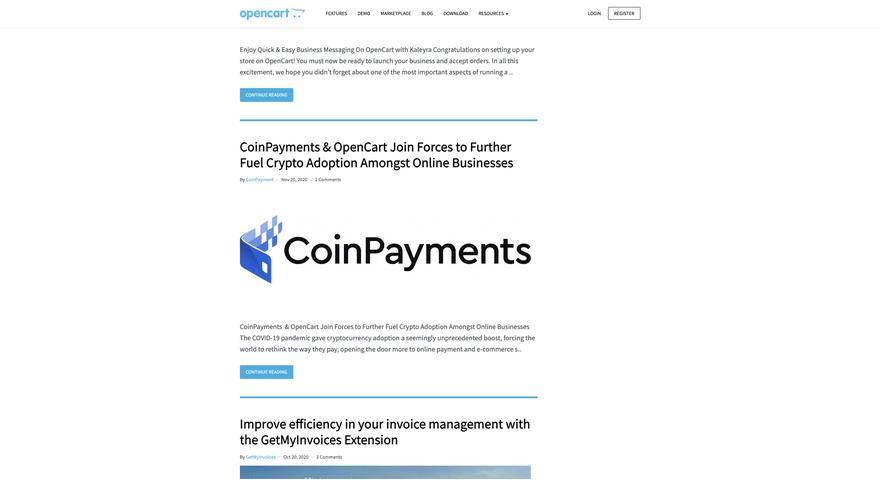 Task type: locate. For each thing, give the bounding box(es) containing it.
0 vertical spatial businesses
[[452, 154, 513, 171]]

and down kaleyra congratulations
[[436, 56, 448, 65]]

0 vertical spatial reading
[[269, 92, 287, 98]]

forces
[[417, 138, 453, 155], [334, 322, 353, 331]]

comments for extension
[[320, 454, 342, 460]]

2 vertical spatial &
[[285, 322, 289, 331]]

to
[[366, 56, 372, 65], [456, 138, 467, 155], [355, 322, 361, 331], [258, 345, 264, 354], [409, 345, 415, 354]]

coinpayments  & opencart join forces to further fuel crypto adoption amongst online businesses the covid-19 pandemic gave cryptocurrency adoption a seemingly unprecedented boost, forcing the world to rethink the way they pay, opening the door more to online payment and e-commerce s..
[[240, 322, 535, 354]]

0 vertical spatial on
[[482, 45, 489, 54]]

continue down world
[[246, 369, 268, 375]]

2 horizontal spatial &
[[323, 138, 331, 155]]

the right the forcing
[[525, 334, 535, 342]]

join inside coinpayments & opencart join forces to further fuel crypto adoption amongst online businesses
[[390, 138, 414, 155]]

reading for 2nd continue reading link from the bottom
[[269, 92, 287, 98]]

2020 left "2"
[[298, 177, 307, 183]]

0 horizontal spatial fuel
[[240, 154, 263, 171]]

your up most
[[395, 56, 408, 65]]

getmyinvoices
[[261, 432, 342, 448], [246, 454, 276, 460]]

by for coinpayments & opencart join forces to further fuel crypto adoption amongst online businesses
[[240, 177, 245, 183]]

0 vertical spatial continue reading link
[[240, 88, 293, 102]]

accept
[[449, 56, 468, 65]]

0 vertical spatial crypto
[[266, 154, 304, 171]]

0 vertical spatial join
[[390, 138, 414, 155]]

adoption
[[306, 154, 358, 171], [421, 322, 448, 331]]

a left ".."
[[504, 68, 508, 76]]

0 horizontal spatial with
[[395, 45, 408, 54]]

pay,
[[327, 345, 339, 354]]

1 vertical spatial &
[[323, 138, 331, 155]]

1 vertical spatial a
[[401, 334, 405, 342]]

login link
[[582, 7, 607, 20]]

0 horizontal spatial amongst
[[360, 154, 410, 171]]

1 horizontal spatial adoption
[[421, 322, 448, 331]]

1 horizontal spatial fuel
[[386, 322, 398, 331]]

0 vertical spatial continue
[[246, 92, 268, 98]]

a
[[504, 68, 508, 76], [401, 334, 405, 342]]

resources link
[[473, 7, 514, 20]]

1 vertical spatial amongst
[[449, 322, 475, 331]]

0 horizontal spatial crypto
[[266, 154, 304, 171]]

getmyinvoices up the "oct 20, 2020"
[[261, 432, 342, 448]]

and left e-
[[464, 345, 475, 354]]

0 horizontal spatial join
[[320, 322, 333, 331]]

business
[[296, 45, 322, 54]]

amongst
[[360, 154, 410, 171], [449, 322, 475, 331]]

0 vertical spatial adoption
[[306, 154, 358, 171]]

s..
[[515, 345, 521, 354]]

2 by from the top
[[240, 454, 245, 460]]

improve
[[240, 416, 286, 432]]

0 horizontal spatial further
[[362, 322, 384, 331]]

and inside coinpayments  & opencart join forces to further fuel crypto adoption amongst online businesses the covid-19 pandemic gave cryptocurrency adoption a seemingly unprecedented boost, forcing the world to rethink the way they pay, opening the door more to online payment and e-commerce s..
[[464, 345, 475, 354]]

2 of from the left
[[473, 68, 478, 76]]

we
[[276, 68, 284, 76]]

businesses
[[452, 154, 513, 171], [497, 322, 529, 331]]

1 horizontal spatial your
[[395, 56, 408, 65]]

by left coinpayment link
[[240, 177, 245, 183]]

the
[[391, 68, 400, 76], [525, 334, 535, 342], [288, 345, 298, 354], [366, 345, 376, 354], [240, 432, 258, 448]]

comments
[[319, 177, 341, 183], [320, 454, 342, 460]]

marketplace
[[381, 10, 411, 17]]

1 horizontal spatial &
[[285, 322, 289, 331]]

1 horizontal spatial join
[[390, 138, 414, 155]]

continue reading link down excitement,
[[240, 88, 293, 102]]

0 vertical spatial getmyinvoices
[[261, 432, 342, 448]]

world
[[240, 345, 257, 354]]

crypto
[[266, 154, 304, 171], [399, 322, 419, 331]]

to inside coinpayments & opencart join forces to further fuel crypto adoption amongst online businesses
[[456, 138, 467, 155]]

1 reading from the top
[[269, 92, 287, 98]]

comments right "2"
[[319, 177, 341, 183]]

&
[[276, 45, 280, 54], [323, 138, 331, 155], [285, 322, 289, 331]]

1 horizontal spatial online
[[476, 322, 496, 331]]

0 vertical spatial with
[[395, 45, 408, 54]]

0 vertical spatial 2020
[[298, 177, 307, 183]]

continue
[[246, 92, 268, 98], [246, 369, 268, 375]]

0 vertical spatial comments
[[319, 177, 341, 183]]

your right up
[[521, 45, 535, 54]]

0 horizontal spatial a
[[401, 334, 405, 342]]

the left most
[[391, 68, 400, 76]]

1 vertical spatial your
[[395, 56, 408, 65]]

coinpayments  & opencart join forces to further fuel crypto adoption amongst online businesses image
[[240, 188, 531, 311]]

business
[[409, 56, 435, 65]]

1 horizontal spatial with
[[506, 416, 530, 432]]

coinpayments & opencart join forces to further fuel crypto adoption amongst online businesses
[[240, 138, 513, 171]]

2 horizontal spatial your
[[521, 45, 535, 54]]

1 vertical spatial crypto
[[399, 322, 419, 331]]

join
[[390, 138, 414, 155], [320, 322, 333, 331]]

improve efficiency in your invoice management with the getmyinvoices extension link
[[240, 416, 538, 448]]

enjoy quick & easy business messaging on opencart with kaleyra congratulations on setting up your store on opencart! you must now be ready to launch your business and accept orders. in all this excitement, we hope you didn't forget about one of the most important aspects of running a ..
[[240, 45, 535, 76]]

0 horizontal spatial adoption
[[306, 154, 358, 171]]

quick
[[258, 45, 274, 54]]

download
[[444, 10, 468, 17]]

1 horizontal spatial further
[[470, 138, 511, 155]]

blog
[[422, 10, 433, 17]]

crypto up seemingly
[[399, 322, 419, 331]]

1 vertical spatial continue reading
[[246, 369, 287, 375]]

0 vertical spatial online
[[413, 154, 449, 171]]

businesses inside coinpayments  & opencart join forces to further fuel crypto adoption amongst online businesses the covid-19 pandemic gave cryptocurrency adoption a seemingly unprecedented boost, forcing the world to rethink the way they pay, opening the door more to online payment and e-commerce s..
[[497, 322, 529, 331]]

of
[[383, 68, 389, 76], [473, 68, 478, 76]]

1 vertical spatial online
[[476, 322, 496, 331]]

0 horizontal spatial of
[[383, 68, 389, 76]]

1 vertical spatial opencart
[[334, 138, 387, 155]]

with inside enjoy quick & easy business messaging on opencart with kaleyra congratulations on setting up your store on opencart! you must now be ready to launch your business and accept orders. in all this excitement, we hope you didn't forget about one of the most important aspects of running a ..
[[395, 45, 408, 54]]

a up more
[[401, 334, 405, 342]]

1 vertical spatial by
[[240, 454, 245, 460]]

opencart!
[[265, 56, 295, 65]]

1 horizontal spatial of
[[473, 68, 478, 76]]

1 vertical spatial 20,
[[292, 454, 298, 460]]

2020 for getmyinvoices
[[299, 454, 308, 460]]

continue down excitement,
[[246, 92, 268, 98]]

forces inside coinpayments  & opencart join forces to further fuel crypto adoption amongst online businesses the covid-19 pandemic gave cryptocurrency adoption a seemingly unprecedented boost, forcing the world to rethink the way they pay, opening the door more to online payment and e-commerce s..
[[334, 322, 353, 331]]

reading
[[269, 92, 287, 98], [269, 369, 287, 375]]

1 vertical spatial further
[[362, 322, 384, 331]]

0 vertical spatial by
[[240, 177, 245, 183]]

continue reading down rethink
[[246, 369, 287, 375]]

0 horizontal spatial and
[[436, 56, 448, 65]]

0 vertical spatial 20,
[[290, 177, 297, 183]]

crypto up nov
[[266, 154, 304, 171]]

fuel inside coinpayments & opencart join forces to further fuel crypto adoption amongst online businesses
[[240, 154, 263, 171]]

0 vertical spatial your
[[521, 45, 535, 54]]

the inside enjoy quick & easy business messaging on opencart with kaleyra congratulations on setting up your store on opencart! you must now be ready to launch your business and accept orders. in all this excitement, we hope you didn't forget about one of the most important aspects of running a ..
[[391, 68, 400, 76]]

1 horizontal spatial a
[[504, 68, 508, 76]]

20, right oct
[[292, 454, 298, 460]]

1 horizontal spatial and
[[464, 345, 475, 354]]

on up orders.
[[482, 45, 489, 54]]

all
[[499, 56, 506, 65]]

0 vertical spatial &
[[276, 45, 280, 54]]

your right in
[[358, 416, 383, 432]]

20, right nov
[[290, 177, 297, 183]]

continue reading link down rethink
[[240, 366, 293, 379]]

opencart inside coinpayments & opencart join forces to further fuel crypto adoption amongst online businesses
[[334, 138, 387, 155]]

forces inside coinpayments & opencart join forces to further fuel crypto adoption amongst online businesses
[[417, 138, 453, 155]]

door
[[377, 345, 391, 354]]

1 vertical spatial and
[[464, 345, 475, 354]]

2 vertical spatial your
[[358, 416, 383, 432]]

demo link
[[352, 7, 375, 20]]

1 vertical spatial join
[[320, 322, 333, 331]]

more
[[392, 345, 408, 354]]

getmyinvoices left oct
[[246, 454, 276, 460]]

comments right 3
[[320, 454, 342, 460]]

by coinpayment
[[240, 177, 273, 183]]

payment
[[437, 345, 463, 354]]

& left easy
[[276, 45, 280, 54]]

0 vertical spatial forces
[[417, 138, 453, 155]]

continue reading down excitement,
[[246, 92, 287, 98]]

0 vertical spatial opencart
[[366, 45, 394, 54]]

to inside enjoy quick & easy business messaging on opencart with kaleyra congratulations on setting up your store on opencart! you must now be ready to launch your business and accept orders. in all this excitement, we hope you didn't forget about one of the most important aspects of running a ..
[[366, 56, 372, 65]]

1 by from the top
[[240, 177, 245, 183]]

1 vertical spatial continue
[[246, 369, 268, 375]]

ready
[[348, 56, 364, 65]]

1 vertical spatial 2020
[[299, 454, 308, 460]]

0 horizontal spatial online
[[413, 154, 449, 171]]

& up pandemic
[[285, 322, 289, 331]]

0 horizontal spatial forces
[[334, 322, 353, 331]]

of down orders.
[[473, 68, 478, 76]]

1 vertical spatial fuel
[[386, 322, 398, 331]]

0 vertical spatial a
[[504, 68, 508, 76]]

excitement,
[[240, 68, 274, 76]]

1 horizontal spatial forces
[[417, 138, 453, 155]]

by left the getmyinvoices link
[[240, 454, 245, 460]]

0 vertical spatial continue reading
[[246, 92, 287, 98]]

reading down we
[[269, 92, 287, 98]]

1 horizontal spatial crypto
[[399, 322, 419, 331]]

& inside coinpayments & opencart join forces to further fuel crypto adoption amongst online businesses
[[323, 138, 331, 155]]

1 vertical spatial reading
[[269, 369, 287, 375]]

2 reading from the top
[[269, 369, 287, 375]]

opencart
[[366, 45, 394, 54], [334, 138, 387, 155], [291, 322, 319, 331]]

adoption up 2 comments
[[306, 154, 358, 171]]

in
[[345, 416, 356, 432]]

online inside coinpayments & opencart join forces to further fuel crypto adoption amongst online businesses
[[413, 154, 449, 171]]

the
[[240, 334, 251, 342]]

adoption up seemingly
[[421, 322, 448, 331]]

reading down rethink
[[269, 369, 287, 375]]

of right one
[[383, 68, 389, 76]]

invoice
[[386, 416, 426, 432]]

by
[[240, 177, 245, 183], [240, 454, 245, 460]]

store
[[240, 56, 255, 65]]

a inside enjoy quick & easy business messaging on opencart with kaleyra congratulations on setting up your store on opencart! you must now be ready to launch your business and accept orders. in all this excitement, we hope you didn't forget about one of the most important aspects of running a ..
[[504, 68, 508, 76]]

1 vertical spatial getmyinvoices
[[246, 454, 276, 460]]

0 vertical spatial further
[[470, 138, 511, 155]]

1 vertical spatial comments
[[320, 454, 342, 460]]

forcing
[[504, 334, 524, 342]]

businesses inside coinpayments & opencart join forces to further fuel crypto adoption amongst online businesses
[[452, 154, 513, 171]]

coinpayment
[[246, 177, 273, 183]]

comments for adoption
[[319, 177, 341, 183]]

didn't
[[314, 68, 332, 76]]

way
[[299, 345, 311, 354]]

online
[[413, 154, 449, 171], [476, 322, 496, 331]]

further
[[470, 138, 511, 155], [362, 322, 384, 331]]

2 continue reading link from the top
[[240, 366, 293, 379]]

0 horizontal spatial your
[[358, 416, 383, 432]]

and
[[436, 56, 448, 65], [464, 345, 475, 354]]

0 vertical spatial and
[[436, 56, 448, 65]]

with inside improve efficiency in your invoice management with the getmyinvoices extension
[[506, 416, 530, 432]]

2 vertical spatial opencart
[[291, 322, 319, 331]]

0 vertical spatial fuel
[[240, 154, 263, 171]]

1 of from the left
[[383, 68, 389, 76]]

2020 left 3
[[299, 454, 308, 460]]

opencart - blog image
[[240, 7, 305, 20]]

coinpayments & opencart join forces to further fuel crypto adoption amongst online businesses link
[[240, 138, 538, 171]]

1 horizontal spatial amongst
[[449, 322, 475, 331]]

your
[[521, 45, 535, 54], [395, 56, 408, 65], [358, 416, 383, 432]]

the down pandemic
[[288, 345, 298, 354]]

continue reading
[[246, 92, 287, 98], [246, 369, 287, 375]]

0 horizontal spatial on
[[256, 56, 264, 65]]

0 horizontal spatial &
[[276, 45, 280, 54]]

1 vertical spatial with
[[506, 416, 530, 432]]

improve efficiency in your invoice management with the getmyinvoices extension image
[[240, 466, 531, 479]]

pandemic
[[281, 334, 310, 342]]

fuel up by coinpayment
[[240, 154, 263, 171]]

& up 2 comments
[[323, 138, 331, 155]]

1 vertical spatial businesses
[[497, 322, 529, 331]]

20, for crypto
[[290, 177, 297, 183]]

0 vertical spatial amongst
[[360, 154, 410, 171]]

further inside coinpayments & opencart join forces to further fuel crypto adoption amongst online businesses
[[470, 138, 511, 155]]

on up excitement,
[[256, 56, 264, 65]]

1 vertical spatial adoption
[[421, 322, 448, 331]]

1 vertical spatial continue reading link
[[240, 366, 293, 379]]

fuel up adoption
[[386, 322, 398, 331]]

1 vertical spatial forces
[[334, 322, 353, 331]]

the up "by getmyinvoices"
[[240, 432, 258, 448]]

2020 for crypto
[[298, 177, 307, 183]]

continue reading link
[[240, 88, 293, 102], [240, 366, 293, 379]]



Task type: describe. For each thing, give the bounding box(es) containing it.
you
[[302, 68, 313, 76]]

the inside improve efficiency in your invoice management with the getmyinvoices extension
[[240, 432, 258, 448]]

features link
[[321, 7, 352, 20]]

be
[[339, 56, 346, 65]]

crypto inside coinpayments  & opencart join forces to further fuel crypto adoption amongst online businesses the covid-19 pandemic gave cryptocurrency adoption a seemingly unprecedented boost, forcing the world to rethink the way they pay, opening the door more to online payment and e-commerce s..
[[399, 322, 419, 331]]

gave
[[312, 334, 325, 342]]

boost,
[[484, 334, 502, 342]]

by for improve efficiency in your invoice management with the getmyinvoices extension
[[240, 454, 245, 460]]

1 vertical spatial on
[[256, 56, 264, 65]]

on
[[356, 45, 364, 54]]

covid-
[[252, 334, 273, 342]]

1 continue reading link from the top
[[240, 88, 293, 102]]

online
[[417, 345, 435, 354]]

& inside coinpayments  & opencart join forces to further fuel crypto adoption amongst online businesses the covid-19 pandemic gave cryptocurrency adoption a seemingly unprecedented boost, forcing the world to rethink the way they pay, opening the door more to online payment and e-commerce s..
[[285, 322, 289, 331]]

and inside enjoy quick & easy business messaging on opencart with kaleyra congratulations on setting up your store on opencart! you must now be ready to launch your business and accept orders. in all this excitement, we hope you didn't forget about one of the most important aspects of running a ..
[[436, 56, 448, 65]]

nov 20, 2020
[[281, 177, 307, 183]]

adoption
[[373, 334, 400, 342]]

extension
[[344, 432, 398, 448]]

getmyinvoices inside improve efficiency in your invoice management with the getmyinvoices extension
[[261, 432, 342, 448]]

1 horizontal spatial on
[[482, 45, 489, 54]]

3 comments
[[316, 454, 342, 460]]

about
[[352, 68, 369, 76]]

getmyinvoices link
[[246, 454, 276, 460]]

1 continue from the top
[[246, 92, 268, 98]]

3
[[316, 454, 319, 460]]

important
[[418, 68, 448, 76]]

nov
[[281, 177, 289, 183]]

opening
[[340, 345, 364, 354]]

reading for 2nd continue reading link from the top of the page
[[269, 369, 287, 375]]

features
[[326, 10, 347, 17]]

coinpayments
[[240, 138, 320, 155]]

e-
[[477, 345, 483, 354]]

2 continue reading from the top
[[246, 369, 287, 375]]

coinpayment link
[[246, 177, 273, 183]]

seemingly
[[406, 334, 436, 342]]

amongst inside coinpayments  & opencart join forces to further fuel crypto adoption amongst online businesses the covid-19 pandemic gave cryptocurrency adoption a seemingly unprecedented boost, forcing the world to rethink the way they pay, opening the door more to online payment and e-commerce s..
[[449, 322, 475, 331]]

most
[[402, 68, 416, 76]]

join inside coinpayments  & opencart join forces to further fuel crypto adoption amongst online businesses the covid-19 pandemic gave cryptocurrency adoption a seemingly unprecedented boost, forcing the world to rethink the way they pay, opening the door more to online payment and e-commerce s..
[[320, 322, 333, 331]]

commerce
[[483, 345, 514, 354]]

further inside coinpayments  & opencart join forces to further fuel crypto adoption amongst online businesses the covid-19 pandemic gave cryptocurrency adoption a seemingly unprecedented boost, forcing the world to rethink the way they pay, opening the door more to online payment and e-commerce s..
[[362, 322, 384, 331]]

online inside coinpayments  & opencart join forces to further fuel crypto adoption amongst online businesses the covid-19 pandemic gave cryptocurrency adoption a seemingly unprecedented boost, forcing the world to rethink the way they pay, opening the door more to online payment and e-commerce s..
[[476, 322, 496, 331]]

running
[[480, 68, 503, 76]]

one
[[371, 68, 382, 76]]

demo
[[358, 10, 370, 17]]

enjoy
[[240, 45, 256, 54]]

opencart inside coinpayments  & opencart join forces to further fuel crypto adoption amongst online businesses the covid-19 pandemic gave cryptocurrency adoption a seemingly unprecedented boost, forcing the world to rethink the way they pay, opening the door more to online payment and e-commerce s..
[[291, 322, 319, 331]]

crypto inside coinpayments & opencart join forces to further fuel crypto adoption amongst online businesses
[[266, 154, 304, 171]]

kaleyra congratulations
[[410, 45, 480, 54]]

marketplace link
[[375, 7, 416, 20]]

up
[[512, 45, 520, 54]]

register link
[[608, 7, 640, 20]]

login
[[588, 10, 601, 16]]

& inside enjoy quick & easy business messaging on opencart with kaleyra congratulations on setting up your store on opencart! you must now be ready to launch your business and accept orders. in all this excitement, we hope you didn't forget about one of the most important aspects of running a ..
[[276, 45, 280, 54]]

cryptocurrency
[[327, 334, 372, 342]]

adoption inside coinpayments  & opencart join forces to further fuel crypto adoption amongst online businesses the covid-19 pandemic gave cryptocurrency adoption a seemingly unprecedented boost, forcing the world to rethink the way they pay, opening the door more to online payment and e-commerce s..
[[421, 322, 448, 331]]

must
[[309, 56, 324, 65]]

19
[[273, 334, 280, 342]]

blog link
[[416, 7, 438, 20]]

now
[[325, 56, 338, 65]]

20, for getmyinvoices
[[292, 454, 298, 460]]

enjoy quick & easy business messaging on opencart with kaleyra image
[[240, 0, 531, 33]]

2
[[315, 177, 318, 183]]

rethink
[[266, 345, 287, 354]]

management
[[429, 416, 503, 432]]

your inside improve efficiency in your invoice management with the getmyinvoices extension
[[358, 416, 383, 432]]

by getmyinvoices
[[240, 454, 276, 460]]

messaging
[[324, 45, 354, 54]]

improve efficiency in your invoice management with the getmyinvoices extension
[[240, 416, 530, 448]]

the left door
[[366, 345, 376, 354]]

amongst inside coinpayments & opencart join forces to further fuel crypto adoption amongst online businesses
[[360, 154, 410, 171]]

register
[[614, 10, 634, 16]]

adoption inside coinpayments & opencart join forces to further fuel crypto adoption amongst online businesses
[[306, 154, 358, 171]]

unprecedented
[[437, 334, 482, 342]]

resources
[[479, 10, 505, 17]]

hope
[[286, 68, 301, 76]]

oct 20, 2020
[[284, 454, 308, 460]]

efficiency
[[289, 416, 342, 432]]

orders.
[[470, 56, 490, 65]]

they
[[312, 345, 325, 354]]

forget
[[333, 68, 350, 76]]

..
[[509, 68, 513, 76]]

2 continue from the top
[[246, 369, 268, 375]]

opencart inside enjoy quick & easy business messaging on opencart with kaleyra congratulations on setting up your store on opencart! you must now be ready to launch your business and accept orders. in all this excitement, we hope you didn't forget about one of the most important aspects of running a ..
[[366, 45, 394, 54]]

2 comments
[[315, 177, 341, 183]]

oct
[[284, 454, 291, 460]]

a inside coinpayments  & opencart join forces to further fuel crypto adoption amongst online businesses the covid-19 pandemic gave cryptocurrency adoption a seemingly unprecedented boost, forcing the world to rethink the way they pay, opening the door more to online payment and e-commerce s..
[[401, 334, 405, 342]]

setting
[[491, 45, 511, 54]]

launch
[[373, 56, 393, 65]]

download link
[[438, 7, 473, 20]]

easy
[[282, 45, 295, 54]]

in
[[492, 56, 498, 65]]

this
[[508, 56, 518, 65]]

fuel inside coinpayments  & opencart join forces to further fuel crypto adoption amongst online businesses the covid-19 pandemic gave cryptocurrency adoption a seemingly unprecedented boost, forcing the world to rethink the way they pay, opening the door more to online payment and e-commerce s..
[[386, 322, 398, 331]]

1 continue reading from the top
[[246, 92, 287, 98]]



Task type: vqa. For each thing, say whether or not it's contained in the screenshot.
The 2 Comments
yes



